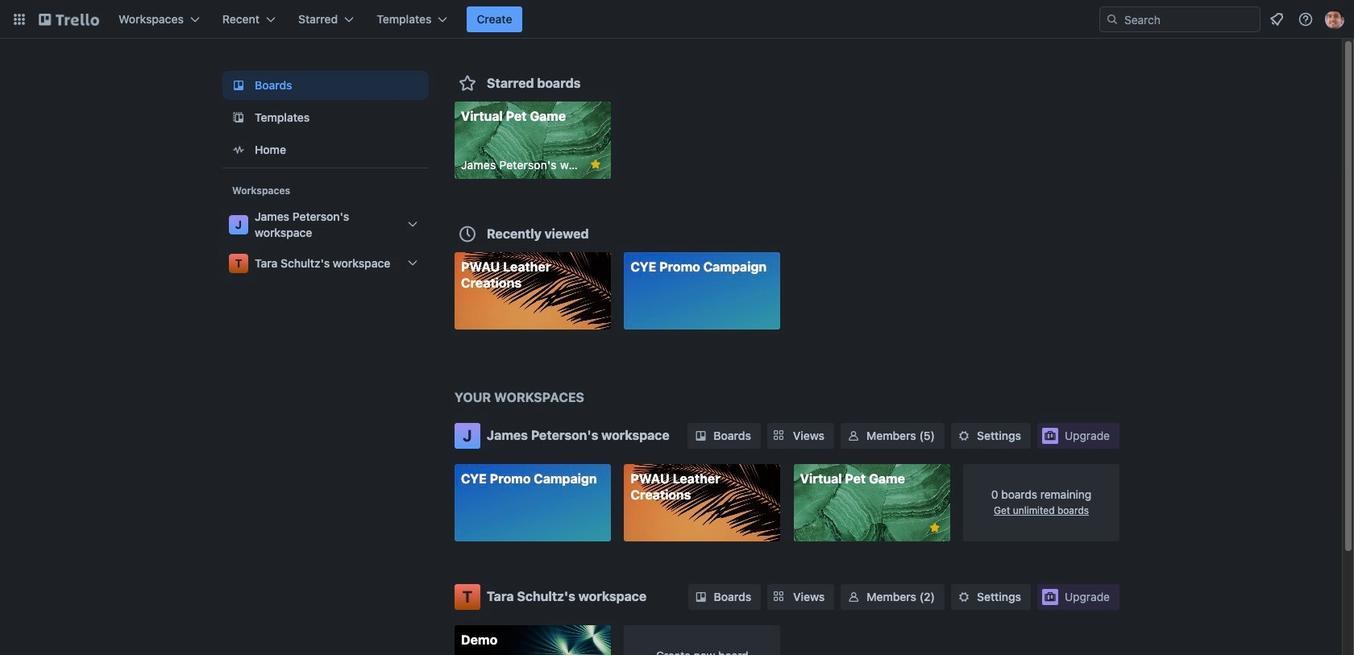 Task type: locate. For each thing, give the bounding box(es) containing it.
sm image
[[846, 428, 862, 444], [693, 589, 709, 605], [846, 589, 862, 605], [956, 589, 972, 605]]

back to home image
[[39, 6, 99, 32]]

0 notifications image
[[1267, 10, 1287, 29]]

0 horizontal spatial sm image
[[693, 428, 709, 444]]

sm image
[[693, 428, 709, 444], [956, 428, 972, 444]]

template board image
[[229, 108, 248, 127]]

james peterson (jamespeterson93) image
[[1325, 10, 1345, 29]]

1 horizontal spatial sm image
[[956, 428, 972, 444]]



Task type: describe. For each thing, give the bounding box(es) containing it.
search image
[[1106, 13, 1119, 26]]

click to unstar this board. it will be removed from your starred list. image
[[588, 157, 603, 172]]

primary element
[[0, 0, 1354, 39]]

1 sm image from the left
[[693, 428, 709, 444]]

home image
[[229, 140, 248, 160]]

2 sm image from the left
[[956, 428, 972, 444]]

board image
[[229, 76, 248, 95]]

Search field
[[1100, 6, 1261, 32]]

open information menu image
[[1298, 11, 1314, 27]]



Task type: vqa. For each thing, say whether or not it's contained in the screenshot.
left sm icon
yes



